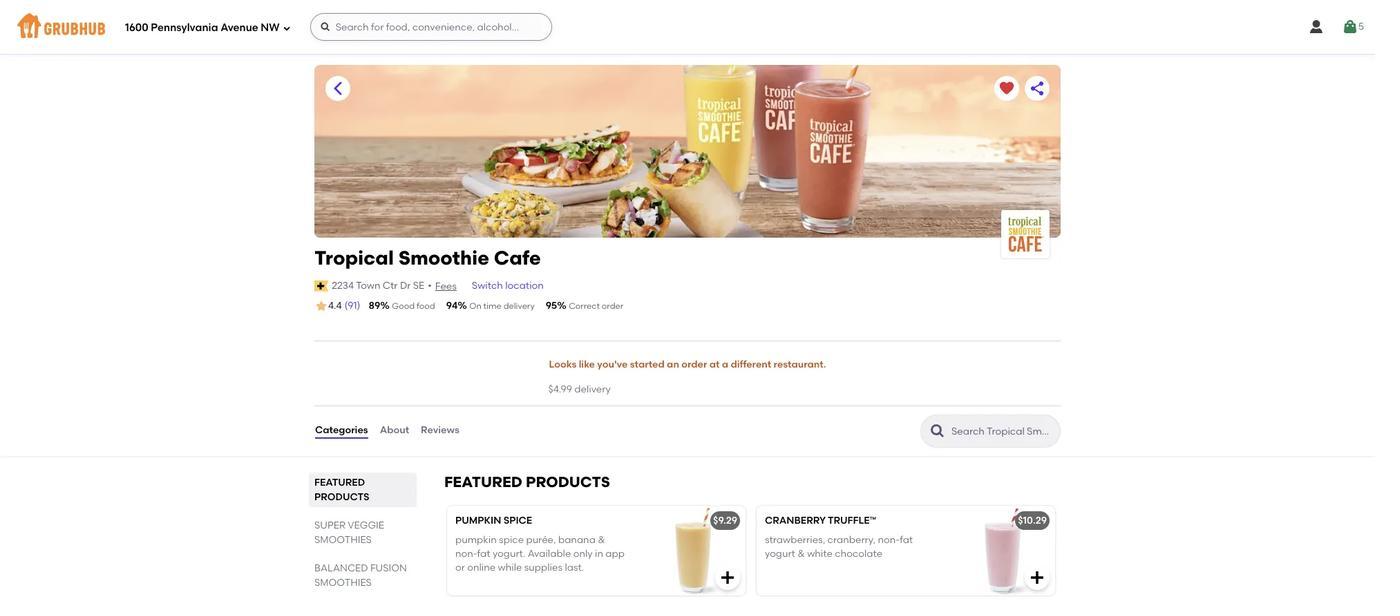 Task type: describe. For each thing, give the bounding box(es) containing it.
available
[[528, 548, 571, 560]]

avenue
[[221, 21, 258, 34]]

started
[[630, 359, 665, 371]]

share icon image
[[1030, 80, 1046, 97]]

star icon image
[[315, 299, 328, 313]]

5
[[1359, 21, 1365, 32]]

smoothie
[[399, 246, 489, 270]]

• fees
[[428, 280, 457, 292]]

switch
[[472, 280, 503, 292]]

on
[[470, 301, 482, 311]]

Search Tropical Smoothie Cafe  search field
[[951, 425, 1056, 438]]

svg image inside 5 button
[[1342, 19, 1359, 35]]

at
[[710, 359, 720, 371]]

cranberry truffle™ image
[[952, 506, 1056, 596]]

about button
[[379, 406, 410, 456]]

saved restaurant button
[[995, 76, 1020, 101]]

reviews button
[[420, 406, 460, 456]]

nw
[[261, 21, 280, 34]]

featured inside featured products
[[315, 477, 365, 489]]

search icon image
[[930, 423, 947, 439]]

fees button
[[435, 279, 458, 295]]

$9.29
[[714, 515, 738, 527]]

1 horizontal spatial featured products
[[445, 473, 610, 491]]

different
[[731, 359, 772, 371]]

tropical smoothie cafe
[[315, 246, 541, 270]]

a
[[722, 359, 729, 371]]

banana
[[559, 534, 596, 546]]

tropical
[[315, 246, 394, 270]]

pennsylvania
[[151, 21, 218, 34]]

order inside button
[[682, 359, 708, 371]]

non- inside strawberries, cranberry, non-fat yogurt & white chocolate
[[878, 534, 900, 546]]

while
[[498, 562, 522, 574]]

spice
[[499, 534, 524, 546]]

pumpkin spice
[[456, 515, 532, 527]]

products inside tab
[[315, 491, 370, 503]]

fat inside strawberries, cranberry, non-fat yogurt & white chocolate
[[900, 534, 913, 546]]

caret left icon image
[[330, 80, 346, 97]]

2234 town ctr dr se button
[[331, 278, 425, 294]]

looks
[[549, 359, 577, 371]]

balanced
[[315, 563, 368, 574]]

super veggie smoothies
[[315, 520, 384, 546]]

cranberry
[[765, 515, 826, 527]]

1600 pennsylvania avenue nw
[[125, 21, 280, 34]]

truffle™
[[828, 515, 877, 527]]

(91)
[[345, 300, 361, 312]]

pumpkin spice purée, banana & non-fat yogurt. available only in app or online while supplies last.
[[456, 534, 625, 574]]

& inside strawberries, cranberry, non-fat yogurt & white chocolate
[[798, 548, 805, 560]]

94
[[446, 300, 458, 312]]

1 horizontal spatial svg image
[[1030, 569, 1046, 586]]

correct
[[569, 301, 600, 311]]

1 horizontal spatial featured
[[445, 473, 523, 491]]

featured products tab
[[315, 475, 411, 504]]

0 horizontal spatial order
[[602, 301, 624, 311]]

town
[[356, 280, 381, 292]]

95
[[546, 300, 557, 312]]

reviews
[[421, 425, 460, 437]]



Task type: locate. For each thing, give the bounding box(es) containing it.
smoothies down super
[[315, 534, 372, 546]]

categories
[[315, 425, 368, 437]]

spice
[[504, 515, 532, 527]]

featured up super
[[315, 477, 365, 489]]

1 vertical spatial products
[[315, 491, 370, 503]]

delivery down location
[[504, 301, 535, 311]]

featured products
[[445, 473, 610, 491], [315, 477, 370, 503]]

order
[[602, 301, 624, 311], [682, 359, 708, 371]]

about
[[380, 425, 409, 437]]

switch location
[[472, 280, 544, 292]]

0 horizontal spatial non-
[[456, 548, 478, 560]]

purée,
[[526, 534, 556, 546]]

super veggie smoothies tab
[[315, 518, 411, 547]]

& inside pumpkin spice purée, banana & non-fat yogurt. available only in app or online while supplies last.
[[598, 534, 606, 546]]

0 horizontal spatial &
[[598, 534, 606, 546]]

products up "banana"
[[526, 473, 610, 491]]

non- up 'or'
[[456, 548, 478, 560]]

order right correct
[[602, 301, 624, 311]]

smoothies for balanced
[[315, 577, 372, 589]]

0 horizontal spatial products
[[315, 491, 370, 503]]

1 vertical spatial non-
[[456, 548, 478, 560]]

0 horizontal spatial delivery
[[504, 301, 535, 311]]

svg image
[[1309, 19, 1325, 35], [320, 21, 331, 32], [720, 569, 736, 586]]

categories button
[[315, 406, 369, 456]]

delivery down like
[[575, 384, 611, 396]]

in
[[595, 548, 604, 560]]

0 vertical spatial smoothies
[[315, 534, 372, 546]]

smoothies inside balanced fusion smoothies
[[315, 577, 372, 589]]

pumpkin
[[456, 515, 501, 527]]

correct order
[[569, 301, 624, 311]]

smoothies
[[315, 534, 372, 546], [315, 577, 372, 589]]

1600
[[125, 21, 148, 34]]

restaurant.
[[774, 359, 827, 371]]

tropical smoothie cafe  logo image
[[1002, 210, 1050, 259]]

fusion
[[371, 563, 407, 574]]

Search for food, convenience, alcohol... search field
[[310, 13, 552, 41]]

pumpkin
[[456, 534, 497, 546]]

you've
[[598, 359, 628, 371]]

switch location button
[[471, 278, 545, 294]]

5 button
[[1342, 15, 1365, 39]]

smoothies down balanced
[[315, 577, 372, 589]]

1 vertical spatial fat
[[477, 548, 491, 560]]

0 vertical spatial non-
[[878, 534, 900, 546]]

looks like you've started an order at a different restaurant.
[[549, 359, 827, 371]]

2 horizontal spatial svg image
[[1309, 19, 1325, 35]]

yogurt
[[765, 548, 796, 560]]

2234
[[332, 280, 354, 292]]

& up the in at the bottom
[[598, 534, 606, 546]]

yogurt.
[[493, 548, 526, 560]]

0 horizontal spatial featured
[[315, 477, 365, 489]]

saved restaurant image
[[999, 80, 1016, 97]]

1 vertical spatial smoothies
[[315, 577, 372, 589]]

0 horizontal spatial featured products
[[315, 477, 370, 503]]

main navigation navigation
[[0, 0, 1376, 54]]

fat up online
[[477, 548, 491, 560]]

last.
[[565, 562, 584, 574]]

good food
[[392, 301, 435, 311]]

strawberries,
[[765, 534, 826, 546]]

$4.99
[[549, 384, 572, 396]]

products up super
[[315, 491, 370, 503]]

only
[[574, 548, 593, 560]]

online
[[468, 562, 496, 574]]

products
[[526, 473, 610, 491], [315, 491, 370, 503]]

good
[[392, 301, 415, 311]]

1 horizontal spatial order
[[682, 359, 708, 371]]

svg image right the nw
[[320, 21, 331, 32]]

0 horizontal spatial fat
[[477, 548, 491, 560]]

0 horizontal spatial svg image
[[283, 24, 291, 32]]

4.4
[[328, 300, 342, 312]]

cranberry,
[[828, 534, 876, 546]]

1 horizontal spatial svg image
[[720, 569, 736, 586]]

1 horizontal spatial delivery
[[575, 384, 611, 396]]

non- up 'chocolate'
[[878, 534, 900, 546]]

fees
[[435, 280, 457, 292]]

an
[[667, 359, 680, 371]]

2 smoothies from the top
[[315, 577, 372, 589]]

featured up pumpkin
[[445, 473, 523, 491]]

non- inside pumpkin spice purée, banana & non-fat yogurt. available only in app or online while supplies last.
[[456, 548, 478, 560]]

location
[[506, 280, 544, 292]]

or
[[456, 562, 465, 574]]

0 vertical spatial products
[[526, 473, 610, 491]]

white
[[808, 548, 833, 560]]

•
[[428, 280, 432, 292]]

0 vertical spatial delivery
[[504, 301, 535, 311]]

ctr
[[383, 280, 398, 292]]

$10.29
[[1019, 515, 1047, 527]]

like
[[579, 359, 595, 371]]

subscription pass image
[[315, 281, 329, 292]]

on time delivery
[[470, 301, 535, 311]]

1 vertical spatial order
[[682, 359, 708, 371]]

strawberries, cranberry, non-fat yogurt & white chocolate
[[765, 534, 913, 560]]

1 horizontal spatial products
[[526, 473, 610, 491]]

featured
[[445, 473, 523, 491], [315, 477, 365, 489]]

looks like you've started an order at a different restaurant. button
[[549, 350, 827, 380]]

supplies
[[525, 562, 563, 574]]

chocolate
[[835, 548, 883, 560]]

2 horizontal spatial svg image
[[1342, 19, 1359, 35]]

balanced fusion smoothies
[[315, 563, 407, 589]]

svg image down the $9.29
[[720, 569, 736, 586]]

1 horizontal spatial non-
[[878, 534, 900, 546]]

0 vertical spatial order
[[602, 301, 624, 311]]

& down strawberries,
[[798, 548, 805, 560]]

1 horizontal spatial &
[[798, 548, 805, 560]]

time
[[484, 301, 502, 311]]

featured products up spice
[[445, 473, 610, 491]]

1 vertical spatial delivery
[[575, 384, 611, 396]]

se
[[413, 280, 425, 292]]

fat inside pumpkin spice purée, banana & non-fat yogurt. available only in app or online while supplies last.
[[477, 548, 491, 560]]

0 vertical spatial fat
[[900, 534, 913, 546]]

featured products inside tab
[[315, 477, 370, 503]]

cranberry truffle™
[[765, 515, 877, 527]]

cafe
[[494, 246, 541, 270]]

1 smoothies from the top
[[315, 534, 372, 546]]

1 horizontal spatial fat
[[900, 534, 913, 546]]

smoothies inside super veggie smoothies
[[315, 534, 372, 546]]

0 vertical spatial &
[[598, 534, 606, 546]]

featured products up super
[[315, 477, 370, 503]]

svg image
[[1342, 19, 1359, 35], [283, 24, 291, 32], [1030, 569, 1046, 586]]

$4.99 delivery
[[549, 384, 611, 396]]

pumpkin spice image
[[642, 506, 746, 596]]

smoothies for super
[[315, 534, 372, 546]]

food
[[417, 301, 435, 311]]

fat
[[900, 534, 913, 546], [477, 548, 491, 560]]

svg image left 5 button
[[1309, 19, 1325, 35]]

delivery
[[504, 301, 535, 311], [575, 384, 611, 396]]

2234 town ctr dr se
[[332, 280, 425, 292]]

0 horizontal spatial svg image
[[320, 21, 331, 32]]

order left at
[[682, 359, 708, 371]]

veggie
[[348, 520, 384, 531]]

super
[[315, 520, 346, 531]]

89
[[369, 300, 381, 312]]

dr
[[400, 280, 411, 292]]

balanced fusion smoothies tab
[[315, 561, 411, 590]]

fat right cranberry,
[[900, 534, 913, 546]]

non-
[[878, 534, 900, 546], [456, 548, 478, 560]]

1 vertical spatial &
[[798, 548, 805, 560]]

app
[[606, 548, 625, 560]]



Task type: vqa. For each thing, say whether or not it's contained in the screenshot.
18"
no



